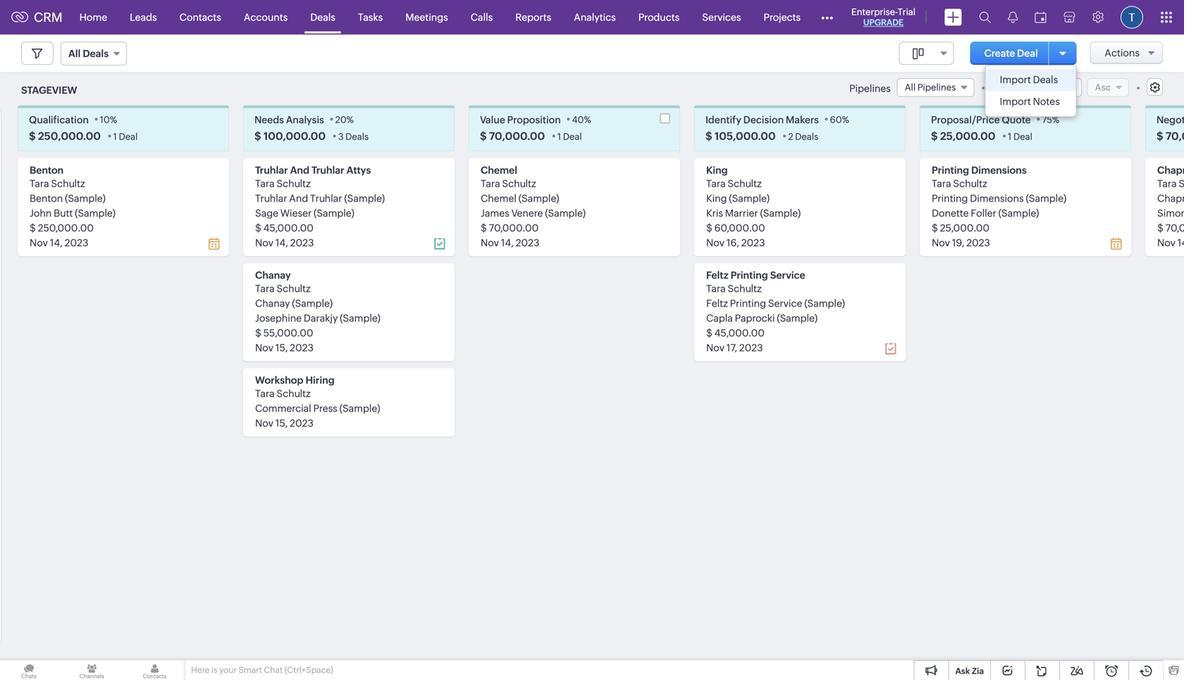 Task type: vqa. For each thing, say whether or not it's contained in the screenshot.
Settings corresponding to Compliance Settings
no



Task type: locate. For each thing, give the bounding box(es) containing it.
none field size
[[899, 42, 954, 65]]

chapm up simon link
[[1157, 193, 1184, 204]]

$ down capla
[[706, 327, 712, 339]]

identify
[[706, 114, 741, 125]]

chemel tara schultz chemel (sample) james venere (sample) $ 70,000.00 nov 14, 2023
[[481, 164, 586, 248]]

All Deals field
[[61, 42, 127, 66]]

all pipelines
[[905, 82, 956, 93]]

2 deals
[[788, 131, 818, 142]]

deals up the notes
[[1033, 74, 1058, 85]]

1 chanay from the top
[[255, 269, 291, 281]]

service up capla paprocki (sample) link
[[768, 298, 802, 309]]

deals link
[[299, 0, 347, 34]]

2 70,000.00 from the top
[[489, 222, 539, 234]]

70,0 down negot at the top right of the page
[[1166, 130, 1184, 142]]

1 25,000.00 from the top
[[940, 130, 995, 142]]

2 25,000.00 from the top
[[940, 222, 990, 234]]

nov inside chanay tara schultz chanay (sample) josephine darakjy (sample) $ 55,000.00 nov 15, 2023
[[255, 342, 273, 353]]

1 vertical spatial import
[[1000, 96, 1031, 107]]

create menu element
[[936, 0, 971, 34]]

45,000.00 inside feltz printing service tara schultz feltz printing service (sample) capla paprocki (sample) $ 45,000.00 nov 17, 2023
[[714, 327, 765, 339]]

1 1 from the left
[[113, 131, 117, 142]]

nov left the 14
[[1157, 237, 1176, 248]]

% for $ 250,000.00
[[110, 114, 117, 125]]

15, inside workshop hiring tara schultz commercial press (sample) nov 15, 2023
[[275, 417, 288, 429]]

import
[[1000, 74, 1031, 85], [1000, 96, 1031, 107]]

negot
[[1157, 114, 1184, 125]]

$ inside feltz printing service tara schultz feltz printing service (sample) capla paprocki (sample) $ 45,000.00 nov 17, 2023
[[706, 327, 712, 339]]

chapm tara s chapm simon $ 70,0 nov 14
[[1157, 164, 1184, 248]]

deal down quote at the right of the page
[[1013, 131, 1032, 142]]

1 chapm from the top
[[1157, 164, 1184, 176]]

chemel up james
[[481, 193, 517, 204]]

0 vertical spatial chemel
[[481, 164, 517, 176]]

schultz down printing dimensions link
[[953, 178, 987, 189]]

2 1 from the left
[[557, 131, 561, 142]]

chapm link up simon link
[[1157, 193, 1184, 204]]

deals
[[310, 12, 335, 23], [83, 48, 109, 59], [1033, 74, 1058, 85], [345, 131, 369, 142], [795, 131, 818, 142]]

Other Modules field
[[812, 6, 842, 29]]

services
[[702, 12, 741, 23]]

(sample) down benton (sample) link
[[75, 207, 116, 219]]

(sample) inside workshop hiring tara schultz commercial press (sample) nov 15, 2023
[[339, 403, 380, 414]]

40
[[572, 114, 584, 125]]

1 horizontal spatial 45,000.00
[[714, 327, 765, 339]]

14, inside truhlar and truhlar attys tara schultz truhlar and truhlar (sample) sage wieser (sample) $ 45,000.00 nov 14, 2023
[[275, 237, 288, 248]]

45,000.00 up 17,
[[714, 327, 765, 339]]

king link
[[706, 164, 728, 176]]

2 15, from the top
[[275, 417, 288, 429]]

nov inside feltz printing service tara schultz feltz printing service (sample) capla paprocki (sample) $ 45,000.00 nov 17, 2023
[[706, 342, 725, 353]]

0 horizontal spatial 45,000.00
[[263, 222, 314, 234]]

tara inside chanay tara schultz chanay (sample) josephine darakjy (sample) $ 55,000.00 nov 15, 2023
[[255, 283, 275, 294]]

15, down 55,000.00
[[275, 342, 288, 353]]

enterprise-
[[851, 7, 898, 17]]

$ inside printing dimensions tara schultz printing dimensions (sample) donette foller (sample) $ 25,000.00 nov 19, 2023
[[932, 222, 938, 234]]

tara inside printing dimensions tara schultz printing dimensions (sample) donette foller (sample) $ 25,000.00 nov 19, 2023
[[932, 178, 951, 189]]

dimensions up printing dimensions (sample) link
[[971, 164, 1027, 176]]

(sample) up donette foller (sample) link
[[1026, 193, 1067, 204]]

2023 inside 'chemel tara schultz chemel (sample) james venere (sample) $ 70,000.00 nov 14, 2023'
[[516, 237, 539, 248]]

venere
[[511, 207, 543, 219]]

truhlar up sage
[[255, 193, 287, 204]]

tara down benton link
[[30, 178, 49, 189]]

pipelines down size field
[[917, 82, 956, 93]]

$ down negot at the top right of the page
[[1157, 130, 1163, 142]]

trial
[[898, 7, 916, 17]]

wieser
[[280, 207, 312, 219]]

tara down workshop
[[255, 388, 275, 399]]

0 horizontal spatial 14,
[[50, 237, 63, 248]]

0 vertical spatial benton
[[30, 164, 64, 176]]

(sample) down 'attys'
[[344, 193, 385, 204]]

deals for 2 deals
[[795, 131, 818, 142]]

% right "qualification"
[[110, 114, 117, 125]]

all for all pipelines
[[905, 82, 916, 93]]

1 horizontal spatial 1
[[557, 131, 561, 142]]

1 vertical spatial chanay
[[255, 298, 290, 309]]

kris marrier (sample) link
[[706, 207, 801, 219]]

home link
[[68, 0, 119, 34]]

tara inside benton tara schultz benton (sample) john butt (sample) $ 250,000.00 nov 14, 2023
[[30, 178, 49, 189]]

1 vertical spatial all
[[905, 82, 916, 93]]

$
[[29, 130, 36, 142], [254, 130, 261, 142], [480, 130, 487, 142], [706, 130, 712, 142], [931, 130, 938, 142], [1157, 130, 1163, 142], [30, 222, 36, 234], [255, 222, 261, 234], [481, 222, 487, 234], [706, 222, 712, 234], [932, 222, 938, 234], [1157, 222, 1164, 234], [255, 327, 261, 339], [706, 327, 712, 339]]

all
[[68, 48, 81, 59], [905, 82, 916, 93]]

nov
[[30, 237, 48, 248], [255, 237, 273, 248], [481, 237, 499, 248], [706, 237, 725, 248], [932, 237, 950, 248], [1157, 237, 1176, 248], [255, 342, 273, 353], [706, 342, 725, 353], [255, 417, 273, 429]]

tara inside feltz printing service tara schultz feltz printing service (sample) capla paprocki (sample) $ 45,000.00 nov 17, 2023
[[706, 283, 726, 294]]

king (sample) link
[[706, 193, 770, 204]]

tara inside truhlar and truhlar attys tara schultz truhlar and truhlar (sample) sage wieser (sample) $ 45,000.00 nov 14, 2023
[[255, 178, 275, 189]]

tasks
[[358, 12, 383, 23]]

70,0 inside negot $ 70,0
[[1166, 130, 1184, 142]]

schultz inside chanay tara schultz chanay (sample) josephine darakjy (sample) $ 55,000.00 nov 15, 2023
[[277, 283, 311, 294]]

25,000.00
[[940, 130, 995, 142], [940, 222, 990, 234]]

$ down 'donette'
[[932, 222, 938, 234]]

deal for $ 25,000.00
[[1013, 131, 1032, 142]]

value proposition
[[480, 114, 561, 125]]

1 vertical spatial 70,000.00
[[489, 222, 539, 234]]

create deal button
[[970, 42, 1052, 65]]

2 70,0 from the top
[[1165, 222, 1184, 234]]

(sample)
[[65, 193, 106, 204], [344, 193, 385, 204], [519, 193, 559, 204], [729, 193, 770, 204], [1026, 193, 1067, 204], [75, 207, 116, 219], [314, 207, 354, 219], [545, 207, 586, 219], [760, 207, 801, 219], [998, 207, 1039, 219], [292, 298, 333, 309], [804, 298, 845, 309], [340, 312, 380, 324], [777, 312, 818, 324], [339, 403, 380, 414]]

$ down simon
[[1157, 222, 1164, 234]]

%
[[110, 114, 117, 125], [347, 114, 354, 125], [584, 114, 591, 125], [842, 114, 849, 125], [1052, 114, 1059, 125]]

1 vertical spatial 70,0
[[1165, 222, 1184, 234]]

0 vertical spatial and
[[290, 164, 309, 176]]

darakjy
[[304, 312, 338, 324]]

0 vertical spatial chanay
[[255, 269, 291, 281]]

25,000.00 inside printing dimensions tara schultz printing dimensions (sample) donette foller (sample) $ 25,000.00 nov 19, 2023
[[940, 222, 990, 234]]

$ down kris
[[706, 222, 712, 234]]

70,000.00
[[489, 130, 545, 142], [489, 222, 539, 234]]

tara left s
[[1157, 178, 1177, 189]]

donette foller (sample) link
[[932, 207, 1039, 219]]

25,000.00 down proposal/price
[[940, 130, 995, 142]]

chanay tara schultz chanay (sample) josephine darakjy (sample) $ 55,000.00 nov 15, 2023
[[255, 269, 380, 353]]

0 vertical spatial 25,000.00
[[940, 130, 995, 142]]

None field
[[899, 42, 954, 65], [1033, 78, 1082, 97], [1033, 78, 1082, 97]]

70,000.00 down "value proposition"
[[489, 130, 545, 142]]

2 14, from the left
[[275, 237, 288, 248]]

pipelines
[[917, 82, 956, 93], [849, 83, 891, 94]]

nov inside truhlar and truhlar attys tara schultz truhlar and truhlar (sample) sage wieser (sample) $ 45,000.00 nov 14, 2023
[[255, 237, 273, 248]]

2023 down sage wieser (sample) link
[[290, 237, 314, 248]]

chanay
[[255, 269, 291, 281], [255, 298, 290, 309]]

1 70,0 from the top
[[1166, 130, 1184, 142]]

2 horizontal spatial 1 deal
[[1008, 131, 1032, 142]]

$ inside truhlar and truhlar attys tara schultz truhlar and truhlar (sample) sage wieser (sample) $ 45,000.00 nov 14, 2023
[[255, 222, 261, 234]]

0 vertical spatial import
[[1000, 74, 1031, 85]]

3 1 from the left
[[1008, 131, 1012, 142]]

1 vertical spatial king
[[706, 193, 727, 204]]

schultz inside printing dimensions tara schultz printing dimensions (sample) donette foller (sample) $ 25,000.00 nov 19, 2023
[[953, 178, 987, 189]]

% up 3 deals
[[347, 114, 354, 125]]

deals down home
[[83, 48, 109, 59]]

5 % from the left
[[1052, 114, 1059, 125]]

3 % from the left
[[584, 114, 591, 125]]

benton
[[30, 164, 64, 176], [30, 193, 63, 204]]

chanay link
[[255, 269, 291, 281]]

sort by
[[994, 82, 1026, 93]]

feltz printing service (sample) link
[[706, 298, 845, 309]]

2023
[[65, 237, 88, 248], [290, 237, 314, 248], [516, 237, 539, 248], [741, 237, 765, 248], [966, 237, 990, 248], [290, 342, 314, 353], [739, 342, 763, 353], [290, 417, 314, 429]]

deal right $ 250,000.00
[[119, 131, 138, 142]]

projects link
[[752, 0, 812, 34]]

75
[[1042, 114, 1052, 125]]

1 deal for 70,000.00
[[557, 131, 582, 142]]

printing
[[932, 164, 969, 176], [932, 193, 968, 204], [731, 269, 768, 281], [730, 298, 766, 309]]

2023 down 60,000.00
[[741, 237, 765, 248]]

14, for chemel tara schultz chemel (sample) james venere (sample) $ 70,000.00 nov 14, 2023
[[501, 237, 514, 248]]

2023 down commercial press (sample) link
[[290, 417, 314, 429]]

all down size icon
[[905, 82, 916, 93]]

14, inside benton tara schultz benton (sample) john butt (sample) $ 250,000.00 nov 14, 2023
[[50, 237, 63, 248]]

250,000.00
[[38, 130, 101, 142], [38, 222, 94, 234]]

needs
[[254, 114, 284, 125]]

45,000.00 inside truhlar and truhlar attys tara schultz truhlar and truhlar (sample) sage wieser (sample) $ 45,000.00 nov 14, 2023
[[263, 222, 314, 234]]

25,000.00 up 19,
[[940, 222, 990, 234]]

1 vertical spatial chapm
[[1157, 193, 1184, 204]]

needs analysis
[[254, 114, 324, 125]]

1 14, from the left
[[50, 237, 63, 248]]

schultz up chemel (sample) link at left top
[[502, 178, 536, 189]]

proposal/price
[[931, 114, 1000, 125]]

1 horizontal spatial 14,
[[275, 237, 288, 248]]

2023 down venere
[[516, 237, 539, 248]]

1 deal down 10 % in the top left of the page
[[113, 131, 138, 142]]

deal down 40
[[563, 131, 582, 142]]

% for $ 100,000.00
[[347, 114, 354, 125]]

2023 inside truhlar and truhlar attys tara schultz truhlar and truhlar (sample) sage wieser (sample) $ 45,000.00 nov 14, 2023
[[290, 237, 314, 248]]

0 horizontal spatial pipelines
[[849, 83, 891, 94]]

2 horizontal spatial 1
[[1008, 131, 1012, 142]]

deal up import deals
[[1017, 48, 1038, 59]]

chapm up s
[[1157, 164, 1184, 176]]

45,000.00
[[263, 222, 314, 234], [714, 327, 765, 339]]

nov inside king tara schultz king (sample) kris marrier (sample) $ 60,000.00 nov 16, 2023
[[706, 237, 725, 248]]

truhlar and truhlar attys link
[[255, 164, 371, 176]]

here is your smart chat (ctrl+space)
[[191, 665, 333, 675]]

40 %
[[572, 114, 591, 125]]

1 deal for 25,000.00
[[1008, 131, 1032, 142]]

4 % from the left
[[842, 114, 849, 125]]

feltz down 16,
[[706, 269, 728, 281]]

0 vertical spatial feltz
[[706, 269, 728, 281]]

1 vertical spatial 15,
[[275, 417, 288, 429]]

dimensions up donette foller (sample) link
[[970, 193, 1024, 204]]

sage wieser (sample) link
[[255, 207, 354, 219]]

2 chapm link from the top
[[1157, 193, 1184, 204]]

2023 inside benton tara schultz benton (sample) john butt (sample) $ 250,000.00 nov 14, 2023
[[65, 237, 88, 248]]

nov left 19,
[[932, 237, 950, 248]]

$ inside 'chemel tara schultz chemel (sample) james venere (sample) $ 70,000.00 nov 14, 2023'
[[481, 222, 487, 234]]

0 vertical spatial king
[[706, 164, 728, 176]]

printing down 16,
[[731, 269, 768, 281]]

15, down commercial on the left bottom of the page
[[275, 417, 288, 429]]

45,000.00 down the wieser
[[263, 222, 314, 234]]

0 vertical spatial 70,0
[[1166, 130, 1184, 142]]

3 14, from the left
[[501, 237, 514, 248]]

truhlar and truhlar attys tara schultz truhlar and truhlar (sample) sage wieser (sample) $ 45,000.00 nov 14, 2023
[[255, 164, 385, 248]]

2 1 deal from the left
[[557, 131, 582, 142]]

nov down commercial on the left bottom of the page
[[255, 417, 273, 429]]

3
[[338, 131, 344, 142]]

2 import from the top
[[1000, 96, 1031, 107]]

deals for import deals
[[1033, 74, 1058, 85]]

2 250,000.00 from the top
[[38, 222, 94, 234]]

0 horizontal spatial 1
[[113, 131, 117, 142]]

1 vertical spatial feltz
[[706, 298, 728, 309]]

pipelines inside field
[[917, 82, 956, 93]]

20
[[335, 114, 347, 125]]

2 chemel from the top
[[481, 193, 517, 204]]

truhlar and truhlar (sample) link
[[255, 193, 385, 204]]

nov left 17,
[[706, 342, 725, 353]]

1 % from the left
[[110, 114, 117, 125]]

feltz up capla
[[706, 298, 728, 309]]

notes
[[1033, 96, 1060, 107]]

2023 down john butt (sample) link
[[65, 237, 88, 248]]

250,000.00 down "butt"
[[38, 222, 94, 234]]

1 vertical spatial 45,000.00
[[714, 327, 765, 339]]

nov left 16,
[[706, 237, 725, 248]]

import for import notes
[[1000, 96, 1031, 107]]

press
[[313, 403, 337, 414]]

tara down chemel link at the left top of page
[[481, 178, 500, 189]]

70,0 inside "chapm tara s chapm simon $ 70,0 nov 14"
[[1165, 222, 1184, 234]]

projects
[[764, 12, 801, 23]]

accounts
[[244, 12, 288, 23]]

1 horizontal spatial all
[[905, 82, 916, 93]]

schultz down truhlar and truhlar attys link
[[277, 178, 311, 189]]

$ 250,000.00
[[29, 130, 101, 142]]

1 vertical spatial 25,000.00
[[940, 222, 990, 234]]

tara up 'donette'
[[932, 178, 951, 189]]

workshop
[[255, 374, 303, 386]]

0 vertical spatial 70,000.00
[[489, 130, 545, 142]]

1 vertical spatial chapm link
[[1157, 193, 1184, 204]]

1 deal down 40
[[557, 131, 582, 142]]

70,000.00 down venere
[[489, 222, 539, 234]]

deals inside "all deals" field
[[83, 48, 109, 59]]

truhlar up truhlar and truhlar (sample) link
[[312, 164, 344, 176]]

$ 25,000.00
[[931, 130, 995, 142]]

1 15, from the top
[[275, 342, 288, 353]]

deals left tasks
[[310, 12, 335, 23]]

1 horizontal spatial 1 deal
[[557, 131, 582, 142]]

donette
[[932, 207, 969, 219]]

0 vertical spatial chapm link
[[1157, 164, 1184, 176]]

0 horizontal spatial 1 deal
[[113, 131, 138, 142]]

0 vertical spatial 250,000.00
[[38, 130, 101, 142]]

1 vertical spatial 250,000.00
[[38, 222, 94, 234]]

% down the notes
[[1052, 114, 1059, 125]]

import for import deals
[[1000, 74, 1031, 85]]

tara down king link
[[706, 178, 726, 189]]

2 % from the left
[[347, 114, 354, 125]]

1 deal for 250,000.00
[[113, 131, 138, 142]]

search image
[[979, 11, 991, 23]]

truhlar
[[255, 164, 288, 176], [312, 164, 344, 176], [255, 193, 287, 204], [310, 193, 342, 204]]

2023 right 17,
[[739, 342, 763, 353]]

king up the king (sample) link
[[706, 164, 728, 176]]

analytics link
[[563, 0, 627, 34]]

% right the makers
[[842, 114, 849, 125]]

feltz printing service link
[[706, 269, 805, 281]]

smart
[[238, 665, 262, 675]]

and down 100,000.00
[[290, 164, 309, 176]]

1 vertical spatial chemel
[[481, 193, 517, 204]]

upgrade
[[863, 18, 904, 27]]

benton up benton (sample) link
[[30, 164, 64, 176]]

1 import from the top
[[1000, 74, 1031, 85]]

deals inside import deals link
[[1033, 74, 1058, 85]]

schultz down feltz printing service link
[[728, 283, 762, 294]]

feltz printing service tara schultz feltz printing service (sample) capla paprocki (sample) $ 45,000.00 nov 17, 2023
[[706, 269, 845, 353]]

nov down sage
[[255, 237, 273, 248]]

benton up john
[[30, 193, 63, 204]]

1 deal down quote at the right of the page
[[1008, 131, 1032, 142]]

% right proposition
[[584, 114, 591, 125]]

schultz up benton (sample) link
[[51, 178, 85, 189]]

james
[[481, 207, 509, 219]]

truhlar down $ 100,000.00
[[255, 164, 288, 176]]

1 for $ 25,000.00
[[1008, 131, 1012, 142]]

identify decision makers
[[706, 114, 819, 125]]

1 70,000.00 from the top
[[489, 130, 545, 142]]

1 vertical spatial benton
[[30, 193, 63, 204]]

14,
[[50, 237, 63, 248], [275, 237, 288, 248], [501, 237, 514, 248]]

0 vertical spatial 15,
[[275, 342, 288, 353]]

truhlar up sage wieser (sample) link
[[310, 193, 342, 204]]

commercial press (sample) link
[[255, 403, 380, 414]]

crm
[[34, 10, 62, 24]]

tara up sage
[[255, 178, 275, 189]]

3 1 deal from the left
[[1008, 131, 1032, 142]]

deals right 2
[[795, 131, 818, 142]]

channels image
[[63, 660, 121, 680]]

chanay up chanay (sample) link
[[255, 269, 291, 281]]

1 down quote at the right of the page
[[1008, 131, 1012, 142]]

0 vertical spatial 45,000.00
[[263, 222, 314, 234]]

15,
[[275, 342, 288, 353], [275, 417, 288, 429]]

signals element
[[999, 0, 1026, 35]]

1 horizontal spatial pipelines
[[917, 82, 956, 93]]

2 feltz from the top
[[706, 298, 728, 309]]

josephine
[[255, 312, 302, 324]]

tara down the chanay link
[[255, 283, 275, 294]]

s
[[1179, 178, 1184, 189]]

0 horizontal spatial all
[[68, 48, 81, 59]]

and up the wieser
[[289, 193, 308, 204]]

$ down 'josephine'
[[255, 327, 261, 339]]

2023 right 19,
[[966, 237, 990, 248]]

0 vertical spatial chapm
[[1157, 164, 1184, 176]]

2023 down 55,000.00
[[290, 342, 314, 353]]

marrier
[[725, 207, 758, 219]]

70,0
[[1166, 130, 1184, 142], [1165, 222, 1184, 234]]

tara
[[30, 178, 49, 189], [255, 178, 275, 189], [481, 178, 500, 189], [706, 178, 726, 189], [932, 178, 951, 189], [1157, 178, 1177, 189], [255, 283, 275, 294], [706, 283, 726, 294], [255, 388, 275, 399]]

(sample) up john butt (sample) link
[[65, 193, 106, 204]]

meetings link
[[394, 0, 459, 34]]

1 chapm link from the top
[[1157, 164, 1184, 176]]

hiring
[[306, 374, 335, 386]]

(sample) up james venere (sample) link
[[519, 193, 559, 204]]

$ inside benton tara schultz benton (sample) john butt (sample) $ 250,000.00 nov 14, 2023
[[30, 222, 36, 234]]

14, inside 'chemel tara schultz chemel (sample) james venere (sample) $ 70,000.00 nov 14, 2023'
[[501, 237, 514, 248]]

search element
[[971, 0, 999, 35]]

70,0 down simon
[[1165, 222, 1184, 234]]

2 chapm from the top
[[1157, 193, 1184, 204]]

deals for all deals
[[83, 48, 109, 59]]

profile image
[[1121, 6, 1143, 29]]

nov down 55,000.00
[[255, 342, 273, 353]]

1 1 deal from the left
[[113, 131, 138, 142]]

0 vertical spatial all
[[68, 48, 81, 59]]

and
[[290, 164, 309, 176], [289, 193, 308, 204]]

contacts image
[[126, 660, 184, 680]]

analysis
[[286, 114, 324, 125]]

2 horizontal spatial 14,
[[501, 237, 514, 248]]



Task type: describe. For each thing, give the bounding box(es) containing it.
printing down $ 25,000.00
[[932, 164, 969, 176]]

products
[[638, 12, 680, 23]]

2023 inside printing dimensions tara schultz printing dimensions (sample) donette foller (sample) $ 25,000.00 nov 19, 2023
[[966, 237, 990, 248]]

15, inside chanay tara schultz chanay (sample) josephine darakjy (sample) $ 55,000.00 nov 15, 2023
[[275, 342, 288, 353]]

your
[[219, 665, 237, 675]]

nov inside 'chemel tara schultz chemel (sample) james venere (sample) $ 70,000.00 nov 14, 2023'
[[481, 237, 499, 248]]

1 king from the top
[[706, 164, 728, 176]]

2023 inside king tara schultz king (sample) kris marrier (sample) $ 60,000.00 nov 16, 2023
[[741, 237, 765, 248]]

2023 inside chanay tara schultz chanay (sample) josephine darakjy (sample) $ 55,000.00 nov 15, 2023
[[290, 342, 314, 353]]

actions
[[1105, 47, 1140, 58]]

deals inside 'deals' link
[[310, 12, 335, 23]]

workshop hiring tara schultz commercial press (sample) nov 15, 2023
[[255, 374, 380, 429]]

ask zia
[[955, 666, 984, 676]]

(sample) right marrier
[[760, 207, 801, 219]]

ask
[[955, 666, 970, 676]]

$ down needs
[[254, 130, 261, 142]]

tara inside 'chemel tara schultz chemel (sample) james venere (sample) $ 70,000.00 nov 14, 2023'
[[481, 178, 500, 189]]

nov inside benton tara schultz benton (sample) john butt (sample) $ 250,000.00 nov 14, 2023
[[30, 237, 48, 248]]

2023 inside workshop hiring tara schultz commercial press (sample) nov 15, 2023
[[290, 417, 314, 429]]

printing up 'paprocki'
[[730, 298, 766, 309]]

105,000.00
[[715, 130, 776, 142]]

60,000.00
[[714, 222, 765, 234]]

attys
[[347, 164, 371, 176]]

stageview
[[21, 85, 77, 96]]

schultz inside feltz printing service tara schultz feltz printing service (sample) capla paprocki (sample) $ 45,000.00 nov 17, 2023
[[728, 283, 762, 294]]

2 king from the top
[[706, 193, 727, 204]]

$ inside king tara schultz king (sample) kris marrier (sample) $ 60,000.00 nov 16, 2023
[[706, 222, 712, 234]]

(sample) down feltz printing service (sample) link
[[777, 312, 818, 324]]

(sample) right darakjy
[[340, 312, 380, 324]]

import deals
[[1000, 74, 1058, 85]]

70,000.00 inside 'chemel tara schultz chemel (sample) james venere (sample) $ 70,000.00 nov 14, 2023'
[[489, 222, 539, 234]]

import notes link
[[986, 91, 1076, 113]]

(sample) right venere
[[545, 207, 586, 219]]

14
[[1178, 237, 1184, 248]]

printing dimensions (sample) link
[[932, 193, 1067, 204]]

2 chanay from the top
[[255, 298, 290, 309]]

meetings
[[405, 12, 448, 23]]

schultz inside king tara schultz king (sample) kris marrier (sample) $ 60,000.00 nov 16, 2023
[[728, 178, 762, 189]]

proposal/price quote
[[931, 114, 1031, 125]]

james venere (sample) link
[[481, 207, 586, 219]]

create menu image
[[944, 9, 962, 26]]

benton link
[[30, 164, 64, 176]]

john butt (sample) link
[[30, 207, 116, 219]]

schultz inside benton tara schultz benton (sample) john butt (sample) $ 250,000.00 nov 14, 2023
[[51, 178, 85, 189]]

simon
[[1157, 207, 1184, 219]]

schultz inside truhlar and truhlar attys tara schultz truhlar and truhlar (sample) sage wieser (sample) $ 45,000.00 nov 14, 2023
[[277, 178, 311, 189]]

contacts
[[179, 12, 221, 23]]

schultz inside 'chemel tara schultz chemel (sample) james venere (sample) $ 70,000.00 nov 14, 2023'
[[502, 178, 536, 189]]

butt
[[54, 207, 73, 219]]

benton (sample) link
[[30, 193, 106, 204]]

1 for $ 250,000.00
[[113, 131, 117, 142]]

nov inside "chapm tara s chapm simon $ 70,0 nov 14"
[[1157, 237, 1176, 248]]

tara inside "chapm tara s chapm simon $ 70,0 nov 14"
[[1157, 178, 1177, 189]]

deals for 3 deals
[[345, 131, 369, 142]]

$ down proposal/price
[[931, 130, 938, 142]]

60 %
[[830, 114, 849, 125]]

paprocki
[[735, 312, 775, 324]]

% for $ 105,000.00
[[842, 114, 849, 125]]

calls
[[471, 12, 493, 23]]

20 %
[[335, 114, 354, 125]]

profile element
[[1112, 0, 1152, 34]]

$ 70,000.00
[[480, 130, 545, 142]]

14, for benton tara schultz benton (sample) john butt (sample) $ 250,000.00 nov 14, 2023
[[50, 237, 63, 248]]

1 250,000.00 from the top
[[38, 130, 101, 142]]

$ inside "chapm tara s chapm simon $ 70,0 nov 14"
[[1157, 222, 1164, 234]]

all for all deals
[[68, 48, 81, 59]]

calls link
[[459, 0, 504, 34]]

10
[[100, 114, 110, 125]]

home
[[79, 12, 107, 23]]

100,000.00
[[264, 130, 326, 142]]

schultz inside workshop hiring tara schultz commercial press (sample) nov 15, 2023
[[277, 388, 311, 399]]

by
[[1015, 82, 1026, 93]]

negot $ 70,0
[[1157, 114, 1184, 142]]

250,000.00 inside benton tara schultz benton (sample) john butt (sample) $ 250,000.00 nov 14, 2023
[[38, 222, 94, 234]]

calendar image
[[1035, 12, 1047, 23]]

1 vertical spatial dimensions
[[970, 193, 1024, 204]]

19,
[[952, 237, 964, 248]]

crm link
[[11, 10, 62, 24]]

$ down "qualification"
[[29, 130, 36, 142]]

all deals
[[68, 48, 109, 59]]

0 vertical spatial dimensions
[[971, 164, 1027, 176]]

$ inside negot $ 70,0
[[1157, 130, 1163, 142]]

1 benton from the top
[[30, 164, 64, 176]]

$ 100,000.00
[[254, 130, 326, 142]]

(sample) up kris marrier (sample) link
[[729, 193, 770, 204]]

sort
[[994, 82, 1013, 93]]

create deal
[[984, 48, 1038, 59]]

nov inside printing dimensions tara schultz printing dimensions (sample) donette foller (sample) $ 25,000.00 nov 19, 2023
[[932, 237, 950, 248]]

chanay (sample) link
[[255, 298, 333, 309]]

55,000.00
[[263, 327, 313, 339]]

chat
[[264, 665, 283, 675]]

commercial
[[255, 403, 311, 414]]

kris
[[706, 207, 723, 219]]

% for $ 25,000.00
[[1052, 114, 1059, 125]]

2
[[788, 131, 793, 142]]

qualification
[[29, 114, 89, 125]]

products link
[[627, 0, 691, 34]]

tara inside king tara schultz king (sample) kris marrier (sample) $ 60,000.00 nov 16, 2023
[[706, 178, 726, 189]]

(sample) up "josephine darakjy (sample)" 'link'
[[292, 298, 333, 309]]

0 vertical spatial service
[[770, 269, 805, 281]]

create
[[984, 48, 1015, 59]]

capla
[[706, 312, 733, 324]]

2 benton from the top
[[30, 193, 63, 204]]

leads link
[[119, 0, 168, 34]]

All Pipelines field
[[897, 78, 974, 97]]

deal for $ 70,000.00
[[563, 131, 582, 142]]

accounts link
[[232, 0, 299, 34]]

(sample) up capla paprocki (sample) link
[[804, 298, 845, 309]]

(sample) down printing dimensions (sample) link
[[998, 207, 1039, 219]]

1 feltz from the top
[[706, 269, 728, 281]]

contacts link
[[168, 0, 232, 34]]

leads
[[130, 12, 157, 23]]

size image
[[913, 47, 924, 60]]

king tara schultz king (sample) kris marrier (sample) $ 60,000.00 nov 16, 2023
[[706, 164, 801, 248]]

deal inside button
[[1017, 48, 1038, 59]]

tara inside workshop hiring tara schultz commercial press (sample) nov 15, 2023
[[255, 388, 275, 399]]

reports
[[515, 12, 551, 23]]

john
[[30, 207, 52, 219]]

tasks link
[[347, 0, 394, 34]]

1 for $ 70,000.00
[[557, 131, 561, 142]]

printing up 'donette'
[[932, 193, 968, 204]]

printing dimensions tara schultz printing dimensions (sample) donette foller (sample) $ 25,000.00 nov 19, 2023
[[932, 164, 1067, 248]]

analytics
[[574, 12, 616, 23]]

1 vertical spatial service
[[768, 298, 802, 309]]

$ inside chanay tara schultz chanay (sample) josephine darakjy (sample) $ 55,000.00 nov 15, 2023
[[255, 327, 261, 339]]

signals image
[[1008, 11, 1018, 23]]

nov inside workshop hiring tara schultz commercial press (sample) nov 15, 2023
[[255, 417, 273, 429]]

here
[[191, 665, 210, 675]]

(sample) down truhlar and truhlar (sample) link
[[314, 207, 354, 219]]

$ down identify
[[706, 130, 712, 142]]

$ down the value
[[480, 130, 487, 142]]

zia
[[972, 666, 984, 676]]

1 chemel from the top
[[481, 164, 517, 176]]

2023 inside feltz printing service tara schultz feltz printing service (sample) capla paprocki (sample) $ 45,000.00 nov 17, 2023
[[739, 342, 763, 353]]

proposition
[[507, 114, 561, 125]]

chats image
[[0, 660, 58, 680]]

deal for $ 250,000.00
[[119, 131, 138, 142]]

1 vertical spatial and
[[289, 193, 308, 204]]



